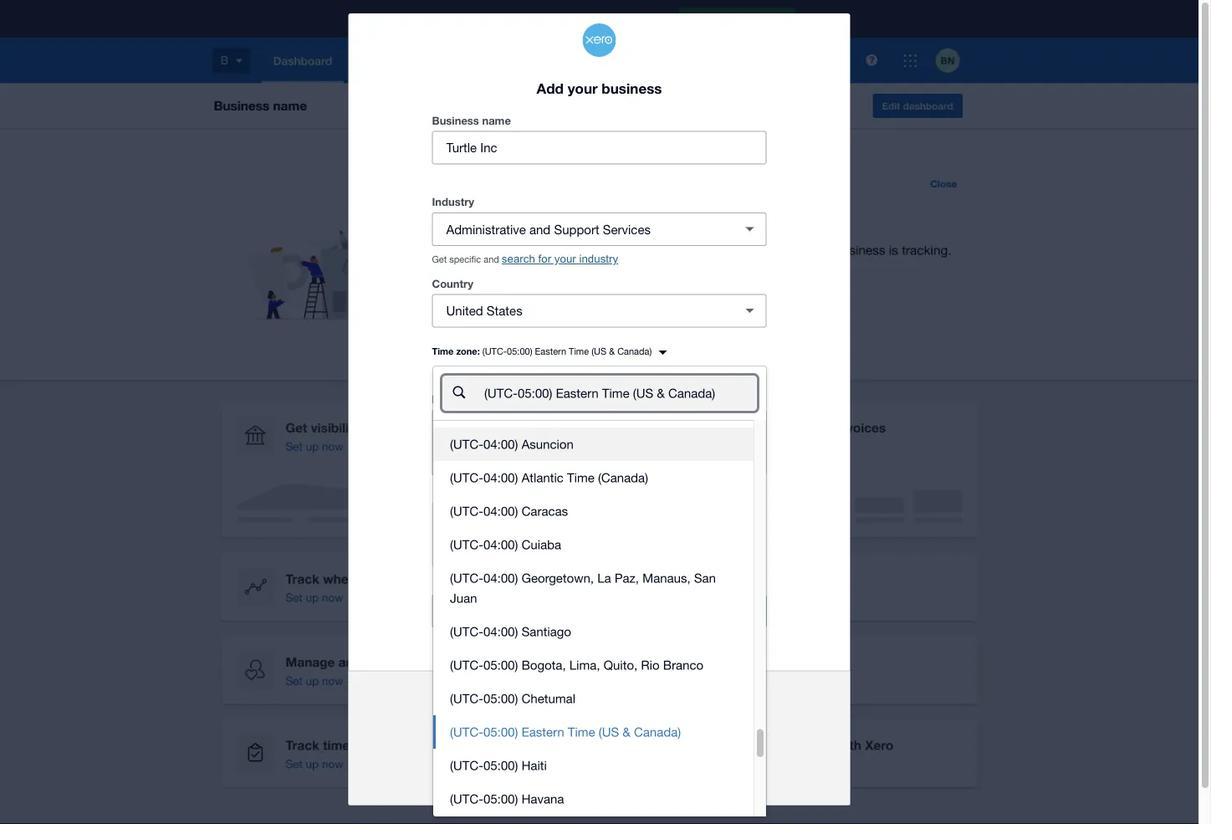 Task type: vqa. For each thing, say whether or not it's contained in the screenshot.
"overflow menu" image
no



Task type: locate. For each thing, give the bounding box(es) containing it.
0 vertical spatial canada)
[[618, 346, 652, 357]]

chetumal
[[522, 691, 576, 706]]

(utc- inside (utc-04:00) cuiaba button
[[450, 537, 484, 552]]

canada)
[[618, 346, 652, 357], [634, 724, 681, 739]]

time
[[432, 346, 454, 357], [569, 346, 589, 357], [567, 470, 595, 485], [568, 724, 595, 739]]

1 horizontal spatial &
[[623, 724, 631, 739]]

for
[[538, 253, 551, 265], [643, 721, 657, 734]]

your right add
[[568, 80, 598, 97]]

05:00) for havana
[[484, 791, 518, 806]]

for right search
[[538, 253, 551, 265]]

(utc-04:00) cuiaba
[[450, 537, 562, 552]]

it's
[[487, 451, 504, 466]]

1 vertical spatial eastern
[[522, 724, 565, 739]]

1 horizontal spatial for
[[643, 721, 657, 734]]

employees?
[[499, 392, 562, 405]]

(utc- for (utc-05:00) eastern time (us & canada)
[[450, 724, 484, 739]]

(utc- inside (utc-05:00) eastern time (us & canada) button
[[450, 724, 484, 739]]

san
[[694, 570, 716, 585]]

05:00) for haiti
[[484, 758, 518, 773]]

la
[[598, 570, 611, 585]]

05:00) down (utc-05:00) haiti
[[484, 791, 518, 806]]

1 vertical spatial (us
[[599, 724, 619, 739]]

asuncion
[[522, 437, 574, 451]]

(utc- inside (utc-04:00) caracas button
[[450, 504, 484, 518]]

add your business
[[537, 80, 662, 97]]

time inside (utc-05:00) eastern time (us & canada) button
[[568, 724, 595, 739]]

(utc-04:00) caracas button
[[433, 494, 754, 528]]

05:00) inside button
[[484, 724, 518, 739]]

(utc-04:00) asuncion button
[[433, 427, 754, 461]]

04:00) for georgetown,
[[484, 570, 518, 585]]

04:00)
[[484, 437, 518, 451], [484, 470, 518, 485], [484, 504, 518, 518], [484, 537, 518, 552], [484, 570, 518, 585], [484, 624, 518, 639]]

0 horizontal spatial &
[[609, 346, 615, 357]]

05:00)
[[507, 346, 533, 357], [484, 657, 518, 672], [484, 691, 518, 706], [484, 724, 518, 739], [484, 758, 518, 773], [484, 791, 518, 806]]

(utc-04:00) georgetown, la paz, manaus, san juan
[[450, 570, 716, 605]]

into
[[597, 721, 615, 734]]

(utc-
[[483, 346, 507, 357], [450, 437, 484, 451], [450, 470, 484, 485], [450, 504, 484, 518], [450, 537, 484, 552], [450, 570, 484, 585], [450, 624, 484, 639], [450, 657, 484, 672], [450, 691, 484, 706], [450, 724, 484, 739], [450, 758, 484, 773], [450, 791, 484, 806]]

name
[[482, 114, 511, 127]]

coming
[[519, 701, 565, 716]]

group containing (utc-04:00) asuncion
[[433, 366, 766, 824]]

05:00) down (utc-04:00) santiago
[[484, 657, 518, 672]]

lima,
[[570, 657, 600, 672]]

& up search search box
[[609, 346, 615, 357]]

haiti
[[522, 758, 547, 773]]

canada) down quickbooks?
[[634, 724, 681, 739]]

no, it's just me
[[464, 451, 548, 466]]

None field
[[433, 365, 767, 824]]

(utc- inside (utc-04:00) georgetown, la paz, manaus, san juan
[[450, 570, 484, 585]]

(utc- inside (utc-04:00) asuncion button
[[450, 437, 484, 451]]

2 04:00) from the top
[[484, 470, 518, 485]]

time down (utc-04:00) asuncion button
[[567, 470, 595, 485]]

(utc- inside (utc-05:00) bogota, lima, quito, rio branco button
[[450, 657, 484, 672]]

data
[[573, 721, 594, 734]]

for left free.
[[643, 721, 657, 734]]

group inside field
[[433, 366, 766, 824]]

(utc- inside (utc-04:00) santiago button
[[450, 624, 484, 639]]

(utc- for (utc-04:00) santiago
[[450, 624, 484, 639]]

get
[[432, 254, 447, 265]]

business
[[602, 80, 662, 97]]

3 04:00) from the top
[[484, 504, 518, 518]]

and
[[484, 254, 499, 265]]

time down country field
[[569, 346, 589, 357]]

4 04:00) from the top
[[484, 537, 518, 552]]

do you have employees? group
[[432, 409, 767, 475]]

6 04:00) from the top
[[484, 624, 518, 639]]

time left the zone:
[[432, 346, 454, 357]]

04:00) for cuiaba
[[484, 537, 518, 552]]

04:00) for atlantic
[[484, 470, 518, 485]]

havana
[[522, 791, 564, 806]]

free.
[[660, 721, 681, 734]]

05:00) left coming
[[484, 691, 518, 706]]

quickbooks?
[[600, 701, 680, 716]]

your down select one field
[[555, 253, 576, 265]]

&
[[609, 346, 615, 357], [623, 724, 631, 739]]

05:00) for eastern
[[484, 724, 518, 739]]

& right into
[[623, 724, 631, 739]]

quito,
[[604, 657, 638, 672]]

(utc- for (utc-04:00) cuiaba
[[450, 537, 484, 552]]

(utc- for (utc-05:00) chetumal
[[450, 691, 484, 706]]

1 vertical spatial &
[[623, 724, 631, 739]]

1 vertical spatial for
[[643, 721, 657, 734]]

group
[[433, 366, 766, 824]]

5 04:00) from the top
[[484, 570, 518, 585]]

0 vertical spatial for
[[538, 253, 551, 265]]

1 04:00) from the top
[[484, 437, 518, 451]]

xero
[[618, 721, 640, 734]]

1 vertical spatial canada)
[[634, 724, 681, 739]]

05:00) up (utc-05:00) haiti
[[484, 724, 518, 739]]

your
[[568, 80, 598, 97], [555, 253, 576, 265], [548, 721, 570, 734]]

05:00) inside button
[[484, 657, 518, 672]]

(us right data
[[599, 724, 619, 739]]

do you have employees?
[[432, 392, 562, 405]]

(utc-05:00) haiti
[[450, 758, 547, 773]]

eastern down country field
[[535, 346, 566, 357]]

(us down country field
[[592, 346, 607, 357]]

(utc-04:00) cuiaba button
[[433, 528, 754, 561]]

0 vertical spatial (us
[[592, 346, 607, 357]]

search for your industry button
[[502, 253, 618, 265]]

dropdown button image
[[733, 212, 767, 246]]

search
[[502, 253, 535, 265]]

(utc-05:00) havana button
[[433, 782, 754, 816]]

(us
[[592, 346, 607, 357], [599, 724, 619, 739]]

eastern
[[535, 346, 566, 357], [522, 724, 565, 739]]

xero image
[[583, 23, 616, 57]]

bogota,
[[522, 657, 566, 672]]

canada) up search search box
[[618, 346, 652, 357]]

05:00) left haiti
[[484, 758, 518, 773]]

industry
[[432, 195, 474, 208]]

eastern inside button
[[522, 724, 565, 739]]

(utc- inside (utc-05:00) chetumal button
[[450, 691, 484, 706]]

get specific and search for your industry
[[432, 253, 618, 265]]

2 vertical spatial your
[[548, 721, 570, 734]]

your left data
[[548, 721, 570, 734]]

0 vertical spatial &
[[609, 346, 615, 357]]

(utc-04:00) santiago button
[[433, 615, 754, 648]]

(utc-05:00) chetumal
[[450, 691, 576, 706]]

0 horizontal spatial for
[[538, 253, 551, 265]]

canada) inside button
[[634, 724, 681, 739]]

(utc- inside (utc-04:00) atlantic time (canada) button
[[450, 470, 484, 485]]

have
[[472, 392, 496, 405]]

(utc- inside (utc-05:00) haiti button
[[450, 758, 484, 773]]

eastern down coming
[[522, 724, 565, 739]]

do
[[432, 392, 447, 405]]

(utc- for (utc-04:00) georgetown, la paz, manaus, san juan
[[450, 570, 484, 585]]

1 vertical spatial your
[[555, 253, 576, 265]]

(utc-05:00) havana
[[450, 791, 564, 806]]

time down from
[[568, 724, 595, 739]]

(utc- inside (utc-05:00) havana button
[[450, 791, 484, 806]]

zone:
[[456, 346, 480, 357]]

05:00) for bogota,
[[484, 657, 518, 672]]

04:00) inside (utc-04:00) georgetown, la paz, manaus, san juan
[[484, 570, 518, 585]]



Task type: describe. For each thing, give the bounding box(es) containing it.
(utc- for (utc-05:00) bogota, lima, quito, rio branco
[[450, 657, 484, 672]]

(us inside (utc-05:00) eastern time (us & canada) button
[[599, 724, 619, 739]]

04:00) for santiago
[[484, 624, 518, 639]]

(utc-04:00) asuncion
[[450, 437, 574, 451]]

0 vertical spatial your
[[568, 80, 598, 97]]

(utc-04:00) atlantic time (canada) button
[[433, 461, 754, 494]]

Country field
[[433, 295, 727, 327]]

none field containing (utc-04:00) asuncion
[[433, 365, 767, 824]]

industry
[[579, 253, 618, 265]]

clear image
[[733, 294, 767, 327]]

Search search field
[[483, 377, 756, 409]]

(utc-04:00) atlantic time (canada)
[[450, 470, 648, 485]]

(utc-05:00) eastern time (us & canada)
[[450, 724, 681, 739]]

(utc-05:00) eastern time (us & canada) button
[[433, 715, 754, 749]]

atlantic
[[522, 470, 564, 485]]

country
[[432, 277, 473, 290]]

for inside coming from quickbooks? move your data into xero for free.
[[643, 721, 657, 734]]

rio
[[641, 657, 660, 672]]

(utc- for (utc-04:00) atlantic time (canada)
[[450, 470, 484, 485]]

yes
[[464, 419, 484, 433]]

0 vertical spatial eastern
[[535, 346, 566, 357]]

(utc- for (utc-05:00) havana
[[450, 791, 484, 806]]

(canada)
[[598, 470, 648, 485]]

your inside coming from quickbooks? move your data into xero for free.
[[548, 721, 570, 734]]

manaus,
[[643, 570, 691, 585]]

(utc-05:00) chetumal button
[[433, 682, 754, 715]]

business name
[[432, 114, 511, 127]]

coming from quickbooks? move your data into xero for free.
[[518, 701, 681, 734]]

05:00) up employees?
[[507, 346, 533, 357]]

from
[[569, 701, 597, 716]]

santiago
[[522, 624, 572, 639]]

move
[[518, 721, 545, 734]]

Business name field
[[433, 132, 766, 163]]

& inside button
[[623, 724, 631, 739]]

caracas
[[522, 504, 568, 518]]

04:00) for caracas
[[484, 504, 518, 518]]

(utc-05:00) bogota, lima, quito, rio branco
[[450, 657, 704, 672]]

(utc- for (utc-05:00) haiti
[[450, 758, 484, 773]]

add
[[537, 80, 564, 97]]

(utc- for (utc-04:00) caracas
[[450, 504, 484, 518]]

juan
[[450, 591, 477, 605]]

you
[[450, 392, 469, 405]]

specific
[[450, 254, 481, 265]]

05:00) for chetumal
[[484, 691, 518, 706]]

(utc-04:00) santiago
[[450, 624, 572, 639]]

Industry field
[[433, 213, 727, 245]]

(utc-05:00) bogota, lima, quito, rio branco button
[[433, 648, 754, 682]]

paz,
[[615, 570, 639, 585]]

just
[[507, 451, 527, 466]]

(utc-04:00) georgetown, la paz, manaus, san juan button
[[433, 561, 754, 615]]

no,
[[464, 451, 484, 466]]

time zone: (utc-05:00) eastern time (us & canada)
[[432, 346, 652, 357]]

(utc-04:00) caracas
[[450, 504, 568, 518]]

georgetown,
[[522, 570, 594, 585]]

cuiaba
[[522, 537, 562, 552]]

(utc- for (utc-04:00) asuncion
[[450, 437, 484, 451]]

04:00) for asuncion
[[484, 437, 518, 451]]

time inside (utc-04:00) atlantic time (canada) button
[[567, 470, 595, 485]]

branco
[[663, 657, 704, 672]]

business
[[432, 114, 479, 127]]

me
[[531, 451, 548, 466]]

(utc-05:00) haiti button
[[433, 749, 754, 782]]



